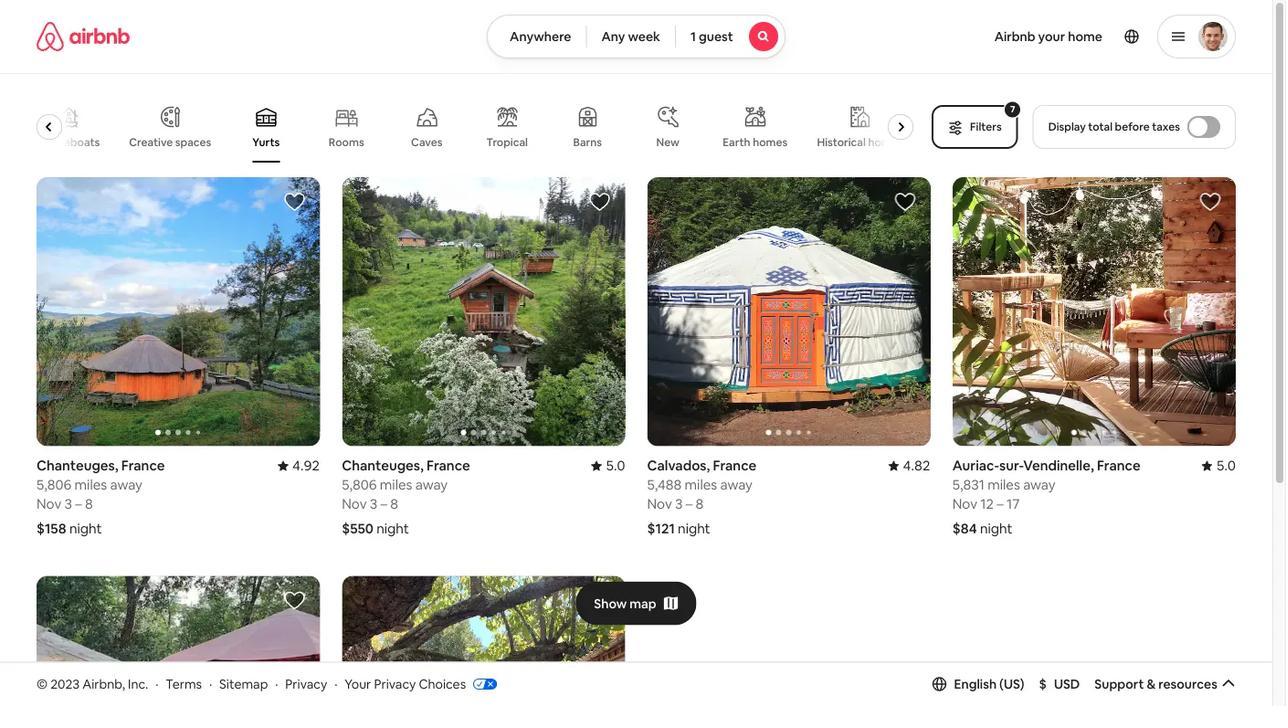 Task type: describe. For each thing, give the bounding box(es) containing it.
anywhere button
[[487, 15, 587, 58]]

5.0 out of 5 average rating image
[[1202, 457, 1236, 475]]

chanteuges, france 5,806 miles away nov 3 – 8 $158 night
[[37, 457, 165, 538]]

– for $121
[[686, 495, 693, 513]]

1 guest button
[[675, 15, 785, 58]]

terms
[[166, 676, 202, 692]]

airbnb your home link
[[983, 17, 1113, 56]]

new
[[656, 135, 680, 149]]

your
[[1038, 28, 1065, 45]]

support & resources
[[1095, 676, 1218, 692]]

homes for historical homes
[[868, 135, 903, 149]]

away for chanteuges, france 5,806 miles away nov 3 – 8 $158 night
[[110, 476, 142, 494]]

sur-
[[999, 457, 1023, 475]]

away inside auriac-sur-vendinelle, france 5,831 miles away nov 12 – 17 $84 night
[[1023, 476, 1055, 494]]

english
[[954, 676, 997, 692]]

none search field containing anywhere
[[487, 15, 785, 58]]

2 privacy from the left
[[374, 676, 416, 692]]

sitemap
[[219, 676, 268, 692]]

tropical
[[486, 135, 528, 149]]

group containing houseboats
[[37, 91, 921, 163]]

calvados, france 5,488 miles away nov 3 – 8 $121 night
[[647, 457, 757, 538]]

5,831
[[952, 476, 985, 494]]

display total before taxes
[[1048, 120, 1180, 134]]

$550
[[342, 520, 374, 538]]

$
[[1039, 676, 1047, 692]]

3 · from the left
[[275, 676, 278, 692]]

add to wishlist: chanteuges, france image for 5.0
[[589, 191, 611, 213]]

any week
[[601, 28, 660, 45]]

your privacy choices link
[[345, 676, 497, 693]]

filters
[[970, 120, 1002, 134]]

– for $550
[[380, 495, 387, 513]]

$ usd
[[1039, 676, 1080, 692]]

night for $121
[[678, 520, 710, 538]]

add to wishlist: gradignan, france image
[[589, 590, 611, 612]]

chanteuges, for chanteuges, france 5,806 miles away nov 3 – 8 $158 night
[[37, 457, 118, 475]]

show map button
[[576, 581, 697, 625]]

miles for $158
[[74, 476, 107, 494]]

– inside auriac-sur-vendinelle, france 5,831 miles away nov 12 – 17 $84 night
[[997, 495, 1004, 513]]

1 guest
[[690, 28, 733, 45]]

earth homes
[[723, 135, 788, 149]]

(us)
[[999, 676, 1024, 692]]

earth
[[723, 135, 751, 149]]

4.92 out of 5 average rating image
[[278, 457, 320, 475]]

auriac-
[[952, 457, 999, 475]]

historical
[[817, 135, 866, 149]]

5,806 for chanteuges, france 5,806 miles away nov 3 – 8 $550 night
[[342, 476, 377, 494]]

airbnb your home
[[994, 28, 1102, 45]]

show map
[[594, 595, 656, 612]]

1
[[690, 28, 696, 45]]

historical homes
[[817, 135, 903, 149]]

away for chanteuges, france 5,806 miles away nov 3 – 8 $550 night
[[415, 476, 448, 494]]

houseboats
[[38, 135, 100, 149]]

©
[[37, 676, 48, 692]]

vendinelle,
[[1023, 457, 1094, 475]]

8 for $158
[[85, 495, 93, 513]]

anywhere
[[510, 28, 571, 45]]

&
[[1147, 676, 1156, 692]]

airbnb,
[[82, 676, 125, 692]]

add to wishlist: calvados, france image
[[894, 191, 916, 213]]

3 for $158
[[64, 495, 72, 513]]

home
[[1068, 28, 1102, 45]]

– for $158
[[75, 495, 82, 513]]

your privacy choices
[[345, 676, 466, 692]]

barns
[[573, 135, 602, 149]]

rooms
[[329, 135, 364, 149]]

terms link
[[166, 676, 202, 692]]

profile element
[[807, 0, 1236, 73]]

show
[[594, 595, 627, 612]]

5,806 for chanteuges, france 5,806 miles away nov 3 – 8 $158 night
[[37, 476, 72, 494]]

your
[[345, 676, 371, 692]]

filters button
[[932, 105, 1018, 149]]

miles inside auriac-sur-vendinelle, france 5,831 miles away nov 12 – 17 $84 night
[[988, 476, 1020, 494]]

taxes
[[1152, 120, 1180, 134]]

4.92
[[292, 457, 320, 475]]

english (us)
[[954, 676, 1024, 692]]

airbnb
[[994, 28, 1035, 45]]

12
[[980, 495, 994, 513]]

spaces
[[175, 135, 211, 149]]

2023
[[50, 676, 80, 692]]



Task type: locate. For each thing, give the bounding box(es) containing it.
3 nov from the left
[[647, 495, 672, 513]]

5,806 up $158
[[37, 476, 72, 494]]

night for $550
[[377, 520, 409, 538]]

homes for earth homes
[[753, 135, 788, 149]]

–
[[75, 495, 82, 513], [380, 495, 387, 513], [686, 495, 693, 513], [997, 495, 1004, 513]]

1 5,806 from the left
[[37, 476, 72, 494]]

night right $550 at the left
[[377, 520, 409, 538]]

night right $121
[[678, 520, 710, 538]]

1 – from the left
[[75, 495, 82, 513]]

2 · from the left
[[209, 676, 212, 692]]

1 france from the left
[[121, 457, 165, 475]]

miles inside chanteuges, france 5,806 miles away nov 3 – 8 $158 night
[[74, 476, 107, 494]]

3 – from the left
[[686, 495, 693, 513]]

1 horizontal spatial 5.0
[[1216, 457, 1236, 475]]

total
[[1088, 120, 1113, 134]]

4 night from the left
[[980, 520, 1013, 538]]

1 3 from the left
[[64, 495, 72, 513]]

4 · from the left
[[334, 676, 337, 692]]

france inside calvados, france 5,488 miles away nov 3 – 8 $121 night
[[713, 457, 757, 475]]

3 for $121
[[675, 495, 683, 513]]

1 chanteuges, from the left
[[37, 457, 118, 475]]

homes right historical
[[868, 135, 903, 149]]

night inside calvados, france 5,488 miles away nov 3 – 8 $121 night
[[678, 520, 710, 538]]

creative
[[129, 135, 173, 149]]

night inside chanteuges, france 5,806 miles away nov 3 – 8 $158 night
[[69, 520, 102, 538]]

nov inside auriac-sur-vendinelle, france 5,831 miles away nov 12 – 17 $84 night
[[952, 495, 977, 513]]

miles for $550
[[380, 476, 412, 494]]

3 inside chanteuges, france 5,806 miles away nov 3 – 8 $550 night
[[370, 495, 377, 513]]

nov up $158
[[37, 495, 61, 513]]

france inside chanteuges, france 5,806 miles away nov 3 – 8 $550 night
[[427, 457, 470, 475]]

caves
[[411, 135, 443, 149]]

miles inside chanteuges, france 5,806 miles away nov 3 – 8 $550 night
[[380, 476, 412, 494]]

nov for $550
[[342, 495, 367, 513]]

1 add to wishlist: chanteuges, france image from the left
[[283, 191, 305, 213]]

night right $158
[[69, 520, 102, 538]]

away
[[110, 476, 142, 494], [415, 476, 448, 494], [720, 476, 753, 494], [1023, 476, 1055, 494]]

2 3 from the left
[[370, 495, 377, 513]]

add to wishlist: auriac-sur-vendinelle, france image
[[1199, 191, 1221, 213]]

night for $158
[[69, 520, 102, 538]]

3 up $550 at the left
[[370, 495, 377, 513]]

away inside calvados, france 5,488 miles away nov 3 – 8 $121 night
[[720, 476, 753, 494]]

week
[[628, 28, 660, 45]]

night inside auriac-sur-vendinelle, france 5,831 miles away nov 12 – 17 $84 night
[[980, 520, 1013, 538]]

away for calvados, france 5,488 miles away nov 3 – 8 $121 night
[[720, 476, 753, 494]]

4.82
[[903, 457, 931, 475]]

2 horizontal spatial 8
[[696, 495, 704, 513]]

5,806 up $550 at the left
[[342, 476, 377, 494]]

4 nov from the left
[[952, 495, 977, 513]]

· left privacy link
[[275, 676, 278, 692]]

1 horizontal spatial add to wishlist: chanteuges, france image
[[589, 191, 611, 213]]

2 nov from the left
[[342, 495, 367, 513]]

3 france from the left
[[713, 457, 757, 475]]

4 miles from the left
[[988, 476, 1020, 494]]

1 horizontal spatial privacy
[[374, 676, 416, 692]]

– inside chanteuges, france 5,806 miles away nov 3 – 8 $550 night
[[380, 495, 387, 513]]

night down '12' on the bottom right
[[980, 520, 1013, 538]]

group
[[37, 91, 921, 163], [37, 177, 320, 446], [342, 177, 625, 446], [647, 177, 931, 446], [952, 177, 1236, 446], [37, 576, 320, 706], [342, 576, 625, 706]]

chanteuges, france 5,806 miles away nov 3 – 8 $550 night
[[342, 457, 470, 538]]

3 up $158
[[64, 495, 72, 513]]

8 inside calvados, france 5,488 miles away nov 3 – 8 $121 night
[[696, 495, 704, 513]]

france
[[121, 457, 165, 475], [427, 457, 470, 475], [713, 457, 757, 475], [1097, 457, 1140, 475]]

calvados,
[[647, 457, 710, 475]]

1 · from the left
[[155, 676, 158, 692]]

2 chanteuges, from the left
[[342, 457, 424, 475]]

support
[[1095, 676, 1144, 692]]

· right inc.
[[155, 676, 158, 692]]

8 inside chanteuges, france 5,806 miles away nov 3 – 8 $550 night
[[390, 495, 398, 513]]

– inside chanteuges, france 5,806 miles away nov 3 – 8 $158 night
[[75, 495, 82, 513]]

$84
[[952, 520, 977, 538]]

2 france from the left
[[427, 457, 470, 475]]

3 inside chanteuges, france 5,806 miles away nov 3 – 8 $158 night
[[64, 495, 72, 513]]

chanteuges, for chanteuges, france 5,806 miles away nov 3 – 8 $550 night
[[342, 457, 424, 475]]

2 miles from the left
[[380, 476, 412, 494]]

chanteuges, inside chanteuges, france 5,806 miles away nov 3 – 8 $550 night
[[342, 457, 424, 475]]

0 horizontal spatial 3
[[64, 495, 72, 513]]

3 for $550
[[370, 495, 377, 513]]

chanteuges, up $158
[[37, 457, 118, 475]]

miles inside calvados, france 5,488 miles away nov 3 – 8 $121 night
[[685, 476, 717, 494]]

1 miles from the left
[[74, 476, 107, 494]]

usd
[[1054, 676, 1080, 692]]

1 away from the left
[[110, 476, 142, 494]]

homes right earth
[[753, 135, 788, 149]]

homes
[[868, 135, 903, 149], [753, 135, 788, 149]]

4 away from the left
[[1023, 476, 1055, 494]]

0 horizontal spatial add to wishlist: chanteuges, france image
[[283, 191, 305, 213]]

privacy left your
[[285, 676, 327, 692]]

away inside chanteuges, france 5,806 miles away nov 3 – 8 $158 night
[[110, 476, 142, 494]]

0 horizontal spatial chanteuges,
[[37, 457, 118, 475]]

auriac-sur-vendinelle, france 5,831 miles away nov 12 – 17 $84 night
[[952, 457, 1140, 538]]

any week button
[[586, 15, 676, 58]]

2 add to wishlist: chanteuges, france image from the left
[[589, 191, 611, 213]]

5,806 inside chanteuges, france 5,806 miles away nov 3 – 8 $550 night
[[342, 476, 377, 494]]

2 8 from the left
[[390, 495, 398, 513]]

away inside chanteuges, france 5,806 miles away nov 3 – 8 $550 night
[[415, 476, 448, 494]]

3 down 5,488
[[675, 495, 683, 513]]

1 horizontal spatial chanteuges,
[[342, 457, 424, 475]]

None search field
[[487, 15, 785, 58]]

2 5.0 from the left
[[1216, 457, 1236, 475]]

© 2023 airbnb, inc. ·
[[37, 676, 158, 692]]

sitemap link
[[219, 676, 268, 692]]

5,806
[[37, 476, 72, 494], [342, 476, 377, 494]]

5.0 out of 5 average rating image
[[591, 457, 625, 475]]

creative spaces
[[129, 135, 211, 149]]

1 horizontal spatial homes
[[868, 135, 903, 149]]

nov inside chanteuges, france 5,806 miles away nov 3 – 8 $550 night
[[342, 495, 367, 513]]

8 for $121
[[696, 495, 704, 513]]

3 3 from the left
[[675, 495, 683, 513]]

privacy link
[[285, 676, 327, 692]]

nov for $121
[[647, 495, 672, 513]]

– inside calvados, france 5,488 miles away nov 3 – 8 $121 night
[[686, 495, 693, 513]]

nov inside calvados, france 5,488 miles away nov 3 – 8 $121 night
[[647, 495, 672, 513]]

2 away from the left
[[415, 476, 448, 494]]

chanteuges, up $550 at the left
[[342, 457, 424, 475]]

17
[[1007, 495, 1020, 513]]

8 inside chanteuges, france 5,806 miles away nov 3 – 8 $158 night
[[85, 495, 93, 513]]

3 away from the left
[[720, 476, 753, 494]]

$121
[[647, 520, 675, 538]]

3 inside calvados, france 5,488 miles away nov 3 – 8 $121 night
[[675, 495, 683, 513]]

· right terms link at the bottom left of page
[[209, 676, 212, 692]]

2 night from the left
[[377, 520, 409, 538]]

map
[[630, 595, 656, 612]]

5.0 for auriac-sur-vendinelle, france 5,831 miles away nov 12 – 17 $84 night
[[1216, 457, 1236, 475]]

0 horizontal spatial privacy
[[285, 676, 327, 692]]

france inside chanteuges, france 5,806 miles away nov 3 – 8 $158 night
[[121, 457, 165, 475]]

4 france from the left
[[1097, 457, 1140, 475]]

4.82 out of 5 average rating image
[[888, 457, 931, 475]]

·
[[155, 676, 158, 692], [209, 676, 212, 692], [275, 676, 278, 692], [334, 676, 337, 692]]

3 night from the left
[[678, 520, 710, 538]]

5,806 inside chanteuges, france 5,806 miles away nov 3 – 8 $158 night
[[37, 476, 72, 494]]

0 horizontal spatial 5.0
[[606, 457, 625, 475]]

0 horizontal spatial 5,806
[[37, 476, 72, 494]]

2 – from the left
[[380, 495, 387, 513]]

add to wishlist: chanteuges, france image
[[283, 191, 305, 213], [589, 191, 611, 213]]

resources
[[1158, 676, 1218, 692]]

$158
[[37, 520, 66, 538]]

3 8 from the left
[[696, 495, 704, 513]]

display total before taxes button
[[1033, 105, 1236, 149]]

1 privacy from the left
[[285, 676, 327, 692]]

1 horizontal spatial 3
[[370, 495, 377, 513]]

chanteuges, inside chanteuges, france 5,806 miles away nov 3 – 8 $158 night
[[37, 457, 118, 475]]

nov down 5,488
[[647, 495, 672, 513]]

add to wishlist: chanteuges, france image for 4.92
[[283, 191, 305, 213]]

night inside chanteuges, france 5,806 miles away nov 3 – 8 $550 night
[[377, 520, 409, 538]]

miles for $121
[[685, 476, 717, 494]]

1 night from the left
[[69, 520, 102, 538]]

nov
[[37, 495, 61, 513], [342, 495, 367, 513], [647, 495, 672, 513], [952, 495, 977, 513]]

guest
[[699, 28, 733, 45]]

8
[[85, 495, 93, 513], [390, 495, 398, 513], [696, 495, 704, 513]]

5,488
[[647, 476, 682, 494]]

support & resources button
[[1095, 676, 1236, 692]]

inc.
[[128, 676, 148, 692]]

france for chanteuges, france 5,806 miles away nov 3 – 8 $550 night
[[427, 457, 470, 475]]

france inside auriac-sur-vendinelle, france 5,831 miles away nov 12 – 17 $84 night
[[1097, 457, 1140, 475]]

display
[[1048, 120, 1086, 134]]

before
[[1115, 120, 1150, 134]]

5.0 for chanteuges, france 5,806 miles away nov 3 – 8 $550 night
[[606, 457, 625, 475]]

privacy right your
[[374, 676, 416, 692]]

yurts
[[252, 135, 280, 149]]

3
[[64, 495, 72, 513], [370, 495, 377, 513], [675, 495, 683, 513]]

france for chanteuges, france 5,806 miles away nov 3 – 8 $158 night
[[121, 457, 165, 475]]

terms · sitemap · privacy
[[166, 676, 327, 692]]

english (us) button
[[932, 676, 1024, 692]]

nov up $550 at the left
[[342, 495, 367, 513]]

1 horizontal spatial 5,806
[[342, 476, 377, 494]]

4 – from the left
[[997, 495, 1004, 513]]

any
[[601, 28, 625, 45]]

miles
[[74, 476, 107, 494], [380, 476, 412, 494], [685, 476, 717, 494], [988, 476, 1020, 494]]

nov for $158
[[37, 495, 61, 513]]

chanteuges,
[[37, 457, 118, 475], [342, 457, 424, 475]]

· left your
[[334, 676, 337, 692]]

2 horizontal spatial 3
[[675, 495, 683, 513]]

1 nov from the left
[[37, 495, 61, 513]]

1 8 from the left
[[85, 495, 93, 513]]

choices
[[419, 676, 466, 692]]

0 horizontal spatial homes
[[753, 135, 788, 149]]

1 horizontal spatial 8
[[390, 495, 398, 513]]

night
[[69, 520, 102, 538], [377, 520, 409, 538], [678, 520, 710, 538], [980, 520, 1013, 538]]

add to wishlist: salles, france image
[[283, 590, 305, 612]]

nov down '5,831'
[[952, 495, 977, 513]]

2 5,806 from the left
[[342, 476, 377, 494]]

5.0
[[606, 457, 625, 475], [1216, 457, 1236, 475]]

1 5.0 from the left
[[606, 457, 625, 475]]

france for calvados, france 5,488 miles away nov 3 – 8 $121 night
[[713, 457, 757, 475]]

8 for $550
[[390, 495, 398, 513]]

3 miles from the left
[[685, 476, 717, 494]]

0 horizontal spatial 8
[[85, 495, 93, 513]]

privacy
[[285, 676, 327, 692], [374, 676, 416, 692]]

nov inside chanteuges, france 5,806 miles away nov 3 – 8 $158 night
[[37, 495, 61, 513]]



Task type: vqa. For each thing, say whether or not it's contained in the screenshot.
5,806 within the Chanteuges, France 5,806 Miles Away Nov 3 – 8 $158 Night
yes



